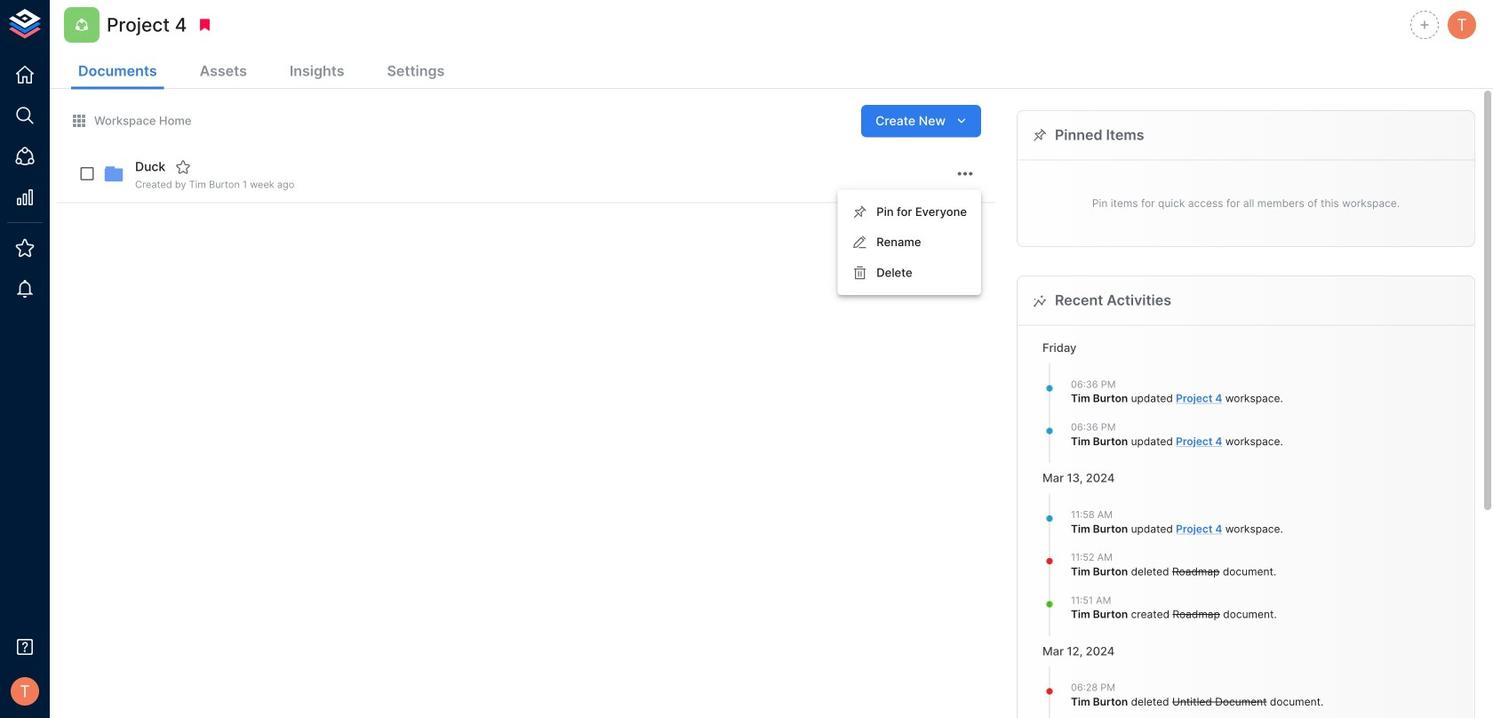 Task type: vqa. For each thing, say whether or not it's contained in the screenshot.
The Team
no



Task type: locate. For each thing, give the bounding box(es) containing it.
remove bookmark image
[[197, 17, 213, 33]]

favorite image
[[175, 159, 191, 175]]



